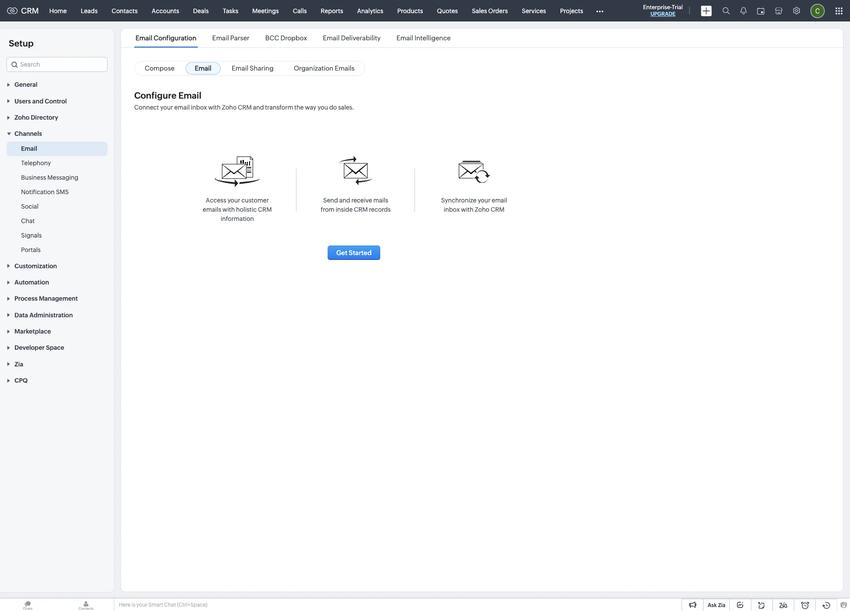 Task type: vqa. For each thing, say whether or not it's contained in the screenshot.
"Here is your Smart Chat (Ctrl+Space)"
yes



Task type: locate. For each thing, give the bounding box(es) containing it.
parser
[[230, 34, 250, 42]]

and up inside
[[339, 197, 350, 204]]

email inside email sharing link
[[232, 65, 249, 72]]

home link
[[42, 0, 74, 21]]

get started link
[[328, 246, 381, 260]]

started
[[349, 249, 372, 257]]

and inside send and receive mails from inside crm records
[[339, 197, 350, 204]]

zoho inside configure email connect your email inbox with zoho crm and transform the way you do sales.
[[222, 104, 237, 111]]

email left parser
[[212, 34, 229, 42]]

2 vertical spatial zoho
[[475, 206, 490, 213]]

create menu image
[[701, 5, 712, 16]]

the
[[295, 104, 304, 111]]

1 vertical spatial zia
[[718, 603, 726, 609]]

0 horizontal spatial inbox
[[191, 104, 207, 111]]

marketplace
[[14, 328, 51, 335]]

products
[[398, 7, 423, 14]]

channels
[[14, 131, 42, 138]]

zia up cpq
[[14, 361, 23, 368]]

quotes link
[[430, 0, 465, 21]]

mails
[[374, 197, 389, 204]]

users and control button
[[0, 93, 114, 109]]

None field
[[7, 57, 108, 72]]

send and receive mails from inside crm records
[[321, 197, 391, 213]]

1 horizontal spatial inbox
[[444, 206, 460, 213]]

chats image
[[0, 600, 55, 612]]

cpq
[[14, 377, 28, 385]]

1 vertical spatial email
[[492, 197, 507, 204]]

email link down the channels
[[21, 145, 37, 153]]

orders
[[489, 7, 508, 14]]

1 vertical spatial zoho
[[14, 114, 29, 121]]

email down "reports"
[[323, 34, 340, 42]]

chat right smart at left bottom
[[164, 603, 176, 609]]

1 horizontal spatial zia
[[718, 603, 726, 609]]

email right configure
[[178, 90, 202, 101]]

users and control
[[14, 98, 67, 105]]

enterprise-trial upgrade
[[643, 4, 683, 17]]

is
[[132, 603, 135, 609]]

email down email parser link
[[195, 65, 212, 72]]

developer
[[14, 345, 45, 352]]

1 horizontal spatial zoho
[[222, 104, 237, 111]]

2 horizontal spatial with
[[461, 206, 474, 213]]

crm inside the access your customer emails with holistic crm information
[[258, 206, 272, 213]]

chat down social
[[21, 218, 35, 225]]

email sharing link
[[223, 62, 283, 75]]

email for email deliverability
[[323, 34, 340, 42]]

list
[[128, 29, 459, 47]]

dropbox
[[281, 34, 307, 42]]

0 horizontal spatial zia
[[14, 361, 23, 368]]

0 horizontal spatial email
[[174, 104, 190, 111]]

0 vertical spatial chat
[[21, 218, 35, 225]]

and inside dropdown button
[[32, 98, 43, 105]]

0 vertical spatial inbox
[[191, 104, 207, 111]]

records
[[369, 206, 391, 213]]

0 horizontal spatial chat
[[21, 218, 35, 225]]

accounts
[[152, 7, 179, 14]]

meetings link
[[245, 0, 286, 21]]

products link
[[391, 0, 430, 21]]

email deliverability link
[[322, 34, 382, 42]]

enterprise-
[[643, 4, 672, 11]]

you
[[318, 104, 328, 111]]

email down products
[[397, 34, 413, 42]]

0 horizontal spatial with
[[208, 104, 221, 111]]

crm link
[[7, 6, 39, 15]]

zia inside 'dropdown button'
[[14, 361, 23, 368]]

email sharing
[[232, 65, 274, 72]]

email link
[[186, 62, 221, 75], [21, 145, 37, 153]]

with
[[208, 104, 221, 111], [223, 206, 235, 213], [461, 206, 474, 213]]

zoho inside dropdown button
[[14, 114, 29, 121]]

channels button
[[0, 126, 114, 142]]

and
[[32, 98, 43, 105], [253, 104, 264, 111], [339, 197, 350, 204]]

0 vertical spatial zoho
[[222, 104, 237, 111]]

with inside the access your customer emails with holistic crm information
[[223, 206, 235, 213]]

way
[[305, 104, 317, 111]]

customization
[[14, 263, 57, 270]]

email for email configuration
[[136, 34, 152, 42]]

emails
[[335, 65, 355, 72]]

sales.
[[338, 104, 354, 111]]

0 vertical spatial email
[[174, 104, 190, 111]]

1 vertical spatial email link
[[21, 145, 37, 153]]

profile element
[[806, 0, 830, 21]]

developer space button
[[0, 340, 114, 356]]

email inside email link
[[195, 65, 212, 72]]

1 horizontal spatial with
[[223, 206, 235, 213]]

zia button
[[0, 356, 114, 373]]

get
[[336, 249, 348, 257]]

notification sms
[[21, 189, 69, 196]]

email parser link
[[211, 34, 251, 42]]

list containing email configuration
[[128, 29, 459, 47]]

get started
[[336, 249, 372, 257]]

0 vertical spatial email link
[[186, 62, 221, 75]]

signals link
[[21, 231, 42, 240]]

zoho directory
[[14, 114, 58, 121]]

email inside synchronize your email inbox with zoho crm
[[492, 197, 507, 204]]

quotes
[[437, 7, 458, 14]]

reports link
[[314, 0, 350, 21]]

and for users
[[32, 98, 43, 105]]

configuration
[[154, 34, 197, 42]]

and left transform
[[253, 104, 264, 111]]

1 horizontal spatial email link
[[186, 62, 221, 75]]

your right synchronize
[[478, 197, 491, 204]]

email
[[174, 104, 190, 111], [492, 197, 507, 204]]

calls
[[293, 7, 307, 14]]

email configuration
[[136, 34, 197, 42]]

1 vertical spatial chat
[[164, 603, 176, 609]]

crm inside synchronize your email inbox with zoho crm
[[491, 206, 505, 213]]

1 horizontal spatial and
[[253, 104, 264, 111]]

email down the channels
[[21, 145, 37, 152]]

messaging
[[47, 174, 78, 181]]

developer space
[[14, 345, 64, 352]]

your up "holistic"
[[228, 197, 240, 204]]

chat link
[[21, 217, 35, 226]]

1 horizontal spatial email
[[492, 197, 507, 204]]

configure email connect your email inbox with zoho crm and transform the way you do sales.
[[134, 90, 354, 111]]

your down configure
[[160, 104, 173, 111]]

and for send
[[339, 197, 350, 204]]

and right users
[[32, 98, 43, 105]]

here
[[119, 603, 131, 609]]

email link down email parser link
[[186, 62, 221, 75]]

with for access
[[223, 206, 235, 213]]

deliverability
[[341, 34, 381, 42]]

signals image
[[741, 7, 747, 14]]

sms
[[56, 189, 69, 196]]

1 vertical spatial inbox
[[444, 206, 460, 213]]

contacts
[[112, 7, 138, 14]]

2 horizontal spatial and
[[339, 197, 350, 204]]

here is your smart chat (ctrl+space)
[[119, 603, 207, 609]]

email left sharing
[[232, 65, 249, 72]]

general
[[14, 81, 37, 88]]

search image
[[723, 7, 730, 14]]

sales orders link
[[465, 0, 515, 21]]

crm inside send and receive mails from inside crm records
[[354, 206, 368, 213]]

Search text field
[[7, 57, 107, 72]]

send
[[323, 197, 338, 204]]

0 horizontal spatial and
[[32, 98, 43, 105]]

email parser
[[212, 34, 250, 42]]

with inside synchronize your email inbox with zoho crm
[[461, 206, 474, 213]]

sharing
[[250, 65, 274, 72]]

information
[[221, 215, 254, 223]]

ask zia
[[708, 603, 726, 609]]

crm for access your customer emails with holistic crm information
[[258, 206, 272, 213]]

organization emails link
[[285, 62, 364, 75]]

email for email parser
[[212, 34, 229, 42]]

notification
[[21, 189, 55, 196]]

bcc dropbox
[[265, 34, 307, 42]]

email left configuration
[[136, 34, 152, 42]]

email right synchronize
[[492, 197, 507, 204]]

analytics
[[357, 7, 384, 14]]

chat
[[21, 218, 35, 225], [164, 603, 176, 609]]

0 vertical spatial zia
[[14, 361, 23, 368]]

organization emails
[[294, 65, 355, 72]]

email down configure
[[174, 104, 190, 111]]

2 horizontal spatial zoho
[[475, 206, 490, 213]]

bcc
[[265, 34, 279, 42]]

0 horizontal spatial zoho
[[14, 114, 29, 121]]

zia right ask
[[718, 603, 726, 609]]

your inside configure email connect your email inbox with zoho crm and transform the way you do sales.
[[160, 104, 173, 111]]



Task type: describe. For each thing, give the bounding box(es) containing it.
chat inside channels region
[[21, 218, 35, 225]]

profile image
[[811, 4, 825, 18]]

zoho directory button
[[0, 109, 114, 126]]

general button
[[0, 76, 114, 93]]

sales
[[472, 7, 487, 14]]

email for email intelligence
[[397, 34, 413, 42]]

directory
[[31, 114, 58, 121]]

email configuration link
[[134, 34, 198, 42]]

create menu element
[[696, 0, 718, 21]]

deals
[[193, 7, 209, 14]]

automation
[[14, 279, 49, 286]]

and inside configure email connect your email inbox with zoho crm and transform the way you do sales.
[[253, 104, 264, 111]]

social
[[21, 203, 39, 210]]

cpq button
[[0, 373, 114, 389]]

connect
[[134, 104, 159, 111]]

telephony link
[[21, 159, 51, 168]]

control
[[45, 98, 67, 105]]

notification sms link
[[21, 188, 69, 197]]

organization
[[294, 65, 334, 72]]

email inside configure email connect your email inbox with zoho crm and transform the way you do sales.
[[178, 90, 202, 101]]

setup
[[9, 38, 34, 48]]

leads
[[81, 7, 98, 14]]

bcc dropbox link
[[264, 34, 309, 42]]

1 horizontal spatial chat
[[164, 603, 176, 609]]

0 horizontal spatial email link
[[21, 145, 37, 153]]

space
[[46, 345, 64, 352]]

inside
[[336, 206, 353, 213]]

users
[[14, 98, 31, 105]]

emails
[[203, 206, 221, 213]]

tasks
[[223, 7, 238, 14]]

channels region
[[0, 142, 114, 258]]

marketplace button
[[0, 323, 114, 340]]

holistic
[[236, 206, 257, 213]]

receive
[[352, 197, 372, 204]]

access your customer emails with holistic crm information
[[203, 197, 272, 223]]

contacts link
[[105, 0, 145, 21]]

email for rightmost email link
[[195, 65, 212, 72]]

trial
[[672, 4, 683, 11]]

configure
[[134, 90, 177, 101]]

crm inside configure email connect your email inbox with zoho crm and transform the way you do sales.
[[238, 104, 252, 111]]

business messaging link
[[21, 174, 78, 182]]

business messaging
[[21, 174, 78, 181]]

(ctrl+space)
[[177, 603, 207, 609]]

email inside channels region
[[21, 145, 37, 152]]

crm for synchronize your email inbox with zoho crm
[[491, 206, 505, 213]]

your inside the access your customer emails with holistic crm information
[[228, 197, 240, 204]]

email for email sharing
[[232, 65, 249, 72]]

crm for send and receive mails from inside crm records
[[354, 206, 368, 213]]

automation button
[[0, 274, 114, 291]]

data administration
[[14, 312, 73, 319]]

business
[[21, 174, 46, 181]]

email inside configure email connect your email inbox with zoho crm and transform the way you do sales.
[[174, 104, 190, 111]]

calendar image
[[758, 7, 765, 14]]

signals element
[[736, 0, 752, 22]]

tasks link
[[216, 0, 245, 21]]

ask
[[708, 603, 717, 609]]

upgrade
[[651, 11, 676, 17]]

administration
[[29, 312, 73, 319]]

do
[[329, 104, 337, 111]]

projects
[[560, 7, 584, 14]]

projects link
[[553, 0, 591, 21]]

data administration button
[[0, 307, 114, 323]]

sales orders
[[472, 7, 508, 14]]

calls link
[[286, 0, 314, 21]]

process management button
[[0, 291, 114, 307]]

inbox inside synchronize your email inbox with zoho crm
[[444, 206, 460, 213]]

from
[[321, 206, 335, 213]]

process management
[[14, 296, 78, 303]]

accounts link
[[145, 0, 186, 21]]

inbox inside configure email connect your email inbox with zoho crm and transform the way you do sales.
[[191, 104, 207, 111]]

leads link
[[74, 0, 105, 21]]

zoho inside synchronize your email inbox with zoho crm
[[475, 206, 490, 213]]

search element
[[718, 0, 736, 22]]

email intelligence link
[[395, 34, 452, 42]]

portals link
[[21, 246, 41, 255]]

deals link
[[186, 0, 216, 21]]

intelligence
[[415, 34, 451, 42]]

your inside synchronize your email inbox with zoho crm
[[478, 197, 491, 204]]

Other Modules field
[[591, 4, 609, 18]]

access
[[206, 197, 226, 204]]

home
[[49, 7, 67, 14]]

services link
[[515, 0, 553, 21]]

synchronize your email inbox with zoho crm
[[441, 197, 507, 213]]

reports
[[321, 7, 343, 14]]

portals
[[21, 247, 41, 254]]

compose link
[[136, 62, 184, 75]]

social link
[[21, 202, 39, 211]]

with inside configure email connect your email inbox with zoho crm and transform the way you do sales.
[[208, 104, 221, 111]]

with for synchronize
[[461, 206, 474, 213]]

your right is
[[136, 603, 147, 609]]

smart
[[148, 603, 163, 609]]

contacts image
[[58, 600, 114, 612]]

email intelligence
[[397, 34, 451, 42]]

transform
[[265, 104, 293, 111]]



